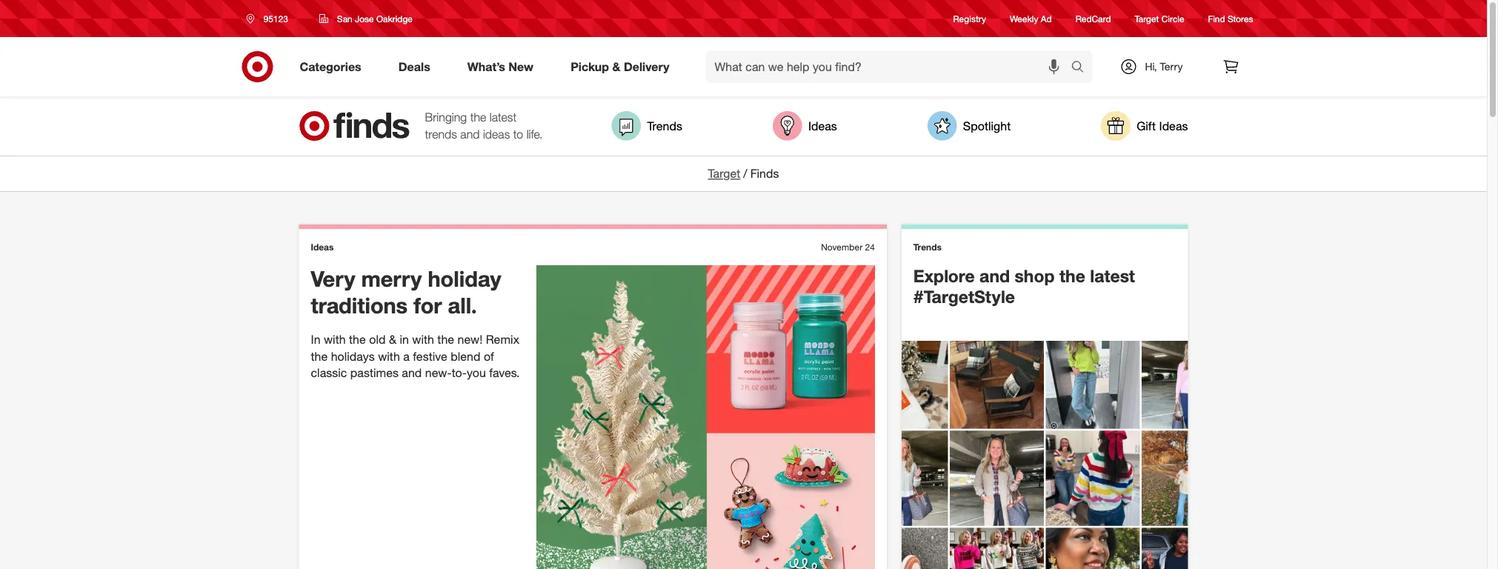 Task type: describe. For each thing, give the bounding box(es) containing it.
in
[[311, 332, 321, 346]]

remix
[[486, 332, 519, 346]]

new-
[[425, 366, 452, 380]]

san jose oakridge
[[337, 13, 413, 24]]

target / finds
[[708, 166, 779, 181]]

registry link
[[953, 12, 986, 25]]

traditions
[[311, 292, 408, 318]]

spotlight
[[963, 119, 1011, 133]]

0 horizontal spatial ideas
[[311, 241, 334, 253]]

& inside in with the old & in with the new! remix the holidays with a festive blend of classic pastimes and new-to-you faves.
[[389, 332, 396, 346]]

find stores link
[[1208, 12, 1253, 25]]

1 horizontal spatial ideas
[[808, 119, 837, 133]]

the up festive
[[437, 332, 454, 346]]

holidays
[[331, 349, 375, 363]]

categories
[[300, 59, 361, 74]]

trends link
[[612, 111, 682, 141]]

merry
[[361, 265, 422, 292]]

bringing
[[425, 110, 467, 125]]

and inside in with the old & in with the new! remix the holidays with a festive blend of classic pastimes and new-to-you faves.
[[402, 366, 422, 380]]

faves.
[[489, 366, 520, 380]]

latest inside explore and shop the latest #targetstyle
[[1090, 265, 1135, 286]]

delivery
[[624, 59, 670, 74]]

ad
[[1041, 13, 1052, 24]]

#targetstyle
[[914, 287, 1015, 307]]

and inside explore and shop the latest #targetstyle
[[980, 265, 1010, 286]]

redcard link
[[1076, 12, 1111, 25]]

95123
[[263, 13, 288, 24]]

new!
[[458, 332, 483, 346]]

1 horizontal spatial with
[[378, 349, 400, 363]]

gift ideas
[[1137, 119, 1188, 133]]

collage of people showing off their #targetstyle image
[[902, 341, 1188, 569]]

very
[[311, 265, 355, 292]]

1 horizontal spatial &
[[612, 59, 621, 74]]

target for target circle
[[1135, 13, 1159, 24]]

ideas
[[483, 127, 510, 142]]

november 24
[[821, 241, 875, 253]]

categories link
[[287, 50, 380, 83]]

holiday
[[428, 265, 501, 292]]

very merry holiday traditions for all. image
[[536, 265, 875, 569]]

redcard
[[1076, 13, 1111, 24]]

0 vertical spatial trends
[[647, 119, 682, 133]]

san
[[337, 13, 353, 24]]

2 horizontal spatial ideas
[[1159, 119, 1188, 133]]

find
[[1208, 13, 1225, 24]]

pickup & delivery
[[571, 59, 670, 74]]

in with the old & in with the new! remix the holidays with a festive blend of classic pastimes and new-to-you faves.
[[311, 332, 520, 380]]

deals
[[398, 59, 430, 74]]

1 horizontal spatial trends
[[914, 241, 942, 253]]

circle
[[1162, 13, 1185, 24]]

of
[[484, 349, 494, 363]]

and inside bringing the latest trends and ideas to life.
[[460, 127, 480, 142]]

you
[[467, 366, 486, 380]]

gift ideas link
[[1101, 111, 1188, 141]]

What can we help you find? suggestions appear below search field
[[706, 50, 1075, 83]]

life.
[[527, 127, 543, 142]]

pickup
[[571, 59, 609, 74]]

to
[[513, 127, 523, 142]]

terry
[[1160, 60, 1183, 73]]

deals link
[[386, 50, 449, 83]]



Task type: locate. For each thing, give the bounding box(es) containing it.
0 vertical spatial latest
[[490, 110, 517, 125]]

target left /
[[708, 166, 740, 181]]

the up ideas
[[470, 110, 486, 125]]

with right in
[[324, 332, 346, 346]]

the up holidays
[[349, 332, 366, 346]]

0 horizontal spatial and
[[402, 366, 422, 380]]

november
[[821, 241, 863, 253]]

1 horizontal spatial and
[[460, 127, 480, 142]]

registry
[[953, 13, 986, 24]]

the
[[470, 110, 486, 125], [1060, 265, 1085, 286], [349, 332, 366, 346], [437, 332, 454, 346], [311, 349, 328, 363]]

trends
[[425, 127, 457, 142]]

trends up explore
[[914, 241, 942, 253]]

24
[[865, 241, 875, 253]]

the right shop
[[1060, 265, 1085, 286]]

jose
[[355, 13, 374, 24]]

and down a
[[402, 366, 422, 380]]

target link
[[708, 166, 740, 181]]

& left in on the bottom left
[[389, 332, 396, 346]]

2 vertical spatial and
[[402, 366, 422, 380]]

/
[[743, 166, 747, 181]]

find stores
[[1208, 13, 1253, 24]]

with left a
[[378, 349, 400, 363]]

1 horizontal spatial target
[[1135, 13, 1159, 24]]

with up festive
[[412, 332, 434, 346]]

and
[[460, 127, 480, 142], [980, 265, 1010, 286], [402, 366, 422, 380]]

target circle link
[[1135, 12, 1185, 25]]

stores
[[1228, 13, 1253, 24]]

in
[[400, 332, 409, 346]]

classic
[[311, 366, 347, 380]]

new
[[509, 59, 534, 74]]

0 vertical spatial target
[[1135, 13, 1159, 24]]

2 horizontal spatial with
[[412, 332, 434, 346]]

and up #targetstyle
[[980, 265, 1010, 286]]

bringing the latest trends and ideas to life.
[[425, 110, 543, 142]]

1 vertical spatial and
[[980, 265, 1010, 286]]

target finds image
[[299, 111, 410, 141]]

the down in
[[311, 349, 328, 363]]

very merry holiday traditions for all.
[[311, 265, 501, 318]]

all.
[[448, 292, 477, 318]]

explore
[[914, 265, 975, 286]]

finds
[[750, 166, 779, 181]]

0 horizontal spatial &
[[389, 332, 396, 346]]

0 vertical spatial &
[[612, 59, 621, 74]]

0 horizontal spatial with
[[324, 332, 346, 346]]

what's new link
[[455, 50, 552, 83]]

0 horizontal spatial trends
[[647, 119, 682, 133]]

latest inside bringing the latest trends and ideas to life.
[[490, 110, 517, 125]]

the inside bringing the latest trends and ideas to life.
[[470, 110, 486, 125]]

target left 'circle'
[[1135, 13, 1159, 24]]

oakridge
[[376, 13, 413, 24]]

target
[[1135, 13, 1159, 24], [708, 166, 740, 181]]

1 vertical spatial latest
[[1090, 265, 1135, 286]]

for
[[414, 292, 442, 318]]

hi, terry
[[1145, 60, 1183, 73]]

weekly ad
[[1010, 13, 1052, 24]]

ideas link
[[773, 111, 837, 141]]

trends down 'delivery'
[[647, 119, 682, 133]]

& right pickup
[[612, 59, 621, 74]]

1 vertical spatial trends
[[914, 241, 942, 253]]

1 vertical spatial target
[[708, 166, 740, 181]]

with
[[324, 332, 346, 346], [412, 332, 434, 346], [378, 349, 400, 363]]

search button
[[1064, 50, 1100, 86]]

what's new
[[467, 59, 534, 74]]

a
[[403, 349, 410, 363]]

and left ideas
[[460, 127, 480, 142]]

to-
[[452, 366, 467, 380]]

ideas
[[808, 119, 837, 133], [1159, 119, 1188, 133], [311, 241, 334, 253]]

latest
[[490, 110, 517, 125], [1090, 265, 1135, 286]]

pickup & delivery link
[[558, 50, 688, 83]]

search
[[1064, 61, 1100, 75]]

0 horizontal spatial target
[[708, 166, 740, 181]]

weekly
[[1010, 13, 1038, 24]]

target for target / finds
[[708, 166, 740, 181]]

0 vertical spatial and
[[460, 127, 480, 142]]

target circle
[[1135, 13, 1185, 24]]

explore and shop the latest #targetstyle
[[914, 265, 1135, 307]]

trends
[[647, 119, 682, 133], [914, 241, 942, 253]]

festive
[[413, 349, 447, 363]]

old
[[369, 332, 386, 346]]

pastimes
[[350, 366, 399, 380]]

blend
[[451, 349, 481, 363]]

gift
[[1137, 119, 1156, 133]]

what's
[[467, 59, 505, 74]]

95123 button
[[237, 5, 304, 32]]

hi,
[[1145, 60, 1157, 73]]

&
[[612, 59, 621, 74], [389, 332, 396, 346]]

0 horizontal spatial latest
[[490, 110, 517, 125]]

the inside explore and shop the latest #targetstyle
[[1060, 265, 1085, 286]]

spotlight link
[[928, 111, 1011, 141]]

shop
[[1015, 265, 1055, 286]]

weekly ad link
[[1010, 12, 1052, 25]]

2 horizontal spatial and
[[980, 265, 1010, 286]]

san jose oakridge button
[[310, 5, 422, 32]]

1 horizontal spatial latest
[[1090, 265, 1135, 286]]

1 vertical spatial &
[[389, 332, 396, 346]]



Task type: vqa. For each thing, say whether or not it's contained in the screenshot.
faves.
yes



